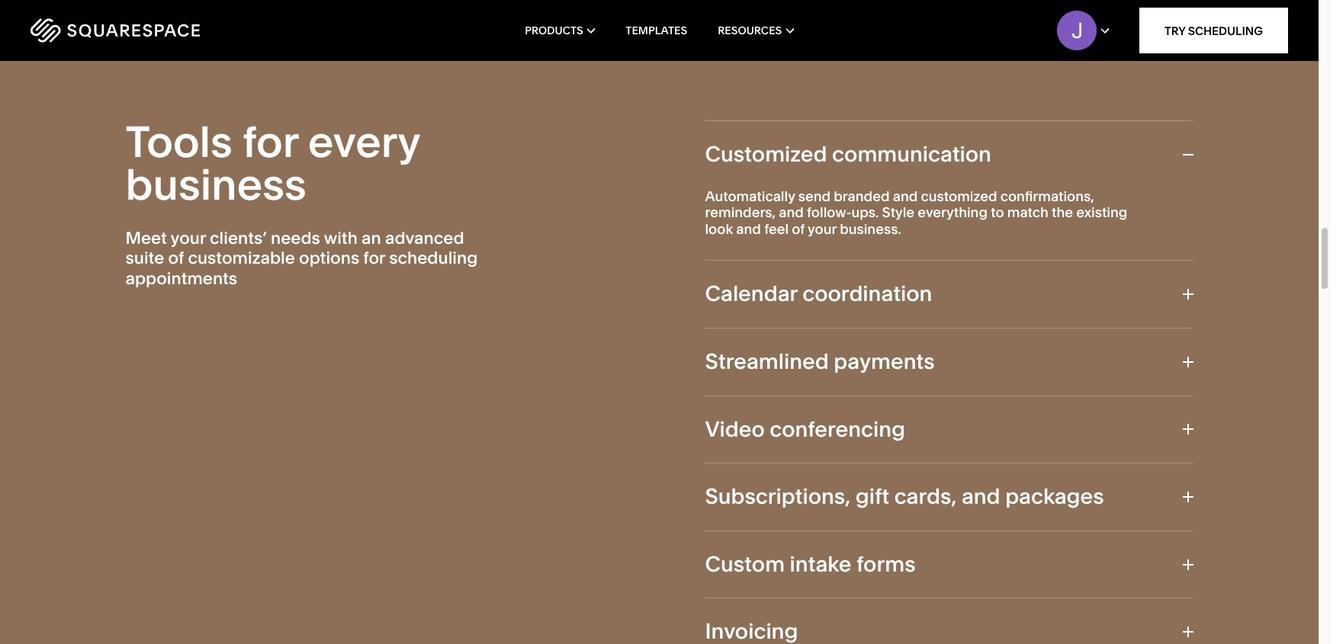 Task type: describe. For each thing, give the bounding box(es) containing it.
your inside meet your clients' needs with an advanced suite of customizable options for scheduling appointments
[[171, 228, 206, 249]]

calendar coordination
[[705, 281, 933, 307]]

customizable
[[188, 248, 295, 269]]

video conferencing
[[705, 416, 906, 442]]

try
[[1165, 23, 1186, 38]]

the
[[1052, 204, 1073, 221]]

feel
[[765, 220, 789, 238]]

and left the feel
[[736, 220, 761, 238]]

products
[[525, 24, 583, 37]]

conferencing
[[770, 416, 906, 442]]

reminders,
[[705, 204, 776, 221]]

squarespace logo link
[[31, 18, 282, 43]]

clients'
[[210, 228, 267, 249]]

of inside "automatically send branded and customized confirmations, reminders, and follow-ups. style everything to match the existing look and feel of your business."
[[792, 220, 805, 238]]

with
[[324, 228, 358, 249]]

and down communication
[[893, 187, 918, 205]]

scheduling
[[1188, 23, 1263, 38]]

customized
[[705, 141, 827, 167]]

customized communication
[[705, 141, 992, 167]]

ups.
[[852, 204, 879, 221]]

subscriptions, gift cards, and packages
[[705, 484, 1104, 510]]

look
[[705, 220, 733, 238]]

style
[[882, 204, 915, 221]]

coordination
[[803, 281, 933, 307]]

video
[[705, 416, 765, 442]]

scheduling
[[389, 248, 478, 269]]

everything
[[918, 204, 988, 221]]

try scheduling link
[[1140, 8, 1289, 53]]

products button
[[525, 0, 595, 61]]

calendar
[[705, 281, 798, 307]]

automatically
[[705, 187, 795, 205]]

confirmations,
[[1001, 187, 1095, 205]]

custom
[[705, 551, 785, 577]]

cards,
[[895, 484, 957, 510]]

for inside tools for every business
[[243, 116, 298, 168]]

meet your clients' needs with an advanced suite of customizable options for scheduling appointments
[[126, 228, 478, 289]]

existing
[[1077, 204, 1128, 221]]

subscriptions, gift cards, and packages button
[[705, 464, 1194, 531]]

appointments
[[126, 268, 237, 289]]

templates link
[[626, 0, 688, 61]]

every
[[308, 116, 420, 168]]



Task type: vqa. For each thing, say whether or not it's contained in the screenshot.
middle online
no



Task type: locate. For each thing, give the bounding box(es) containing it.
and left follow-
[[779, 204, 804, 221]]

your
[[808, 220, 837, 238], [171, 228, 206, 249]]

an
[[362, 228, 381, 249]]

1 horizontal spatial your
[[808, 220, 837, 238]]

1 horizontal spatial for
[[363, 248, 385, 269]]

meet
[[126, 228, 167, 249]]

options
[[299, 248, 359, 269]]

squarespace logo image
[[31, 18, 200, 43]]

packages
[[1006, 484, 1104, 510]]

custom intake forms button
[[705, 532, 1194, 598]]

your up "appointments"
[[171, 228, 206, 249]]

follow-
[[807, 204, 852, 221]]

custom intake forms
[[705, 551, 916, 577]]

needs
[[271, 228, 320, 249]]

subscriptions,
[[705, 484, 851, 510]]

match
[[1008, 204, 1049, 221]]

business.
[[840, 220, 902, 238]]

and inside button
[[962, 484, 1001, 510]]

customized
[[921, 187, 998, 205]]

branded
[[834, 187, 890, 205]]

streamlined
[[705, 349, 829, 375]]

1 vertical spatial of
[[168, 248, 184, 269]]

video conferencing button
[[705, 396, 1194, 463]]

of right suite
[[168, 248, 184, 269]]

your down send
[[808, 220, 837, 238]]

forms
[[857, 551, 916, 577]]

automatically send branded and customized confirmations, reminders, and follow-ups. style everything to match the existing look and feel of your business.
[[705, 187, 1128, 238]]

1 vertical spatial for
[[363, 248, 385, 269]]

tools for every business
[[126, 116, 420, 211]]

0 vertical spatial of
[[792, 220, 805, 238]]

resources
[[718, 24, 782, 37]]

suite
[[126, 248, 164, 269]]

gift
[[856, 484, 890, 510]]

your inside "automatically send branded and customized confirmations, reminders, and follow-ups. style everything to match the existing look and feel of your business."
[[808, 220, 837, 238]]

intake
[[790, 551, 852, 577]]

business
[[126, 159, 307, 211]]

tools
[[126, 116, 233, 168]]

of
[[792, 220, 805, 238], [168, 248, 184, 269]]

0 horizontal spatial of
[[168, 248, 184, 269]]

communication
[[832, 141, 992, 167]]

0 horizontal spatial your
[[171, 228, 206, 249]]

for inside meet your clients' needs with an advanced suite of customizable options for scheduling appointments
[[363, 248, 385, 269]]

to
[[991, 204, 1004, 221]]

advanced
[[385, 228, 464, 249]]

for
[[243, 116, 298, 168], [363, 248, 385, 269]]

streamlined payments
[[705, 349, 935, 375]]

payments
[[834, 349, 935, 375]]

0 horizontal spatial for
[[243, 116, 298, 168]]

of right the feel
[[792, 220, 805, 238]]

customized communication button
[[705, 121, 1194, 188]]

1 horizontal spatial of
[[792, 220, 805, 238]]

streamlined payments button
[[705, 329, 1194, 396]]

and
[[893, 187, 918, 205], [779, 204, 804, 221], [736, 220, 761, 238], [962, 484, 1001, 510]]

try scheduling
[[1165, 23, 1263, 38]]

send
[[799, 187, 831, 205]]

templates
[[626, 24, 688, 37]]

resources button
[[718, 0, 794, 61]]

calendar coordination button
[[705, 261, 1194, 328]]

and right cards,
[[962, 484, 1001, 510]]

of inside meet your clients' needs with an advanced suite of customizable options for scheduling appointments
[[168, 248, 184, 269]]

0 vertical spatial for
[[243, 116, 298, 168]]



